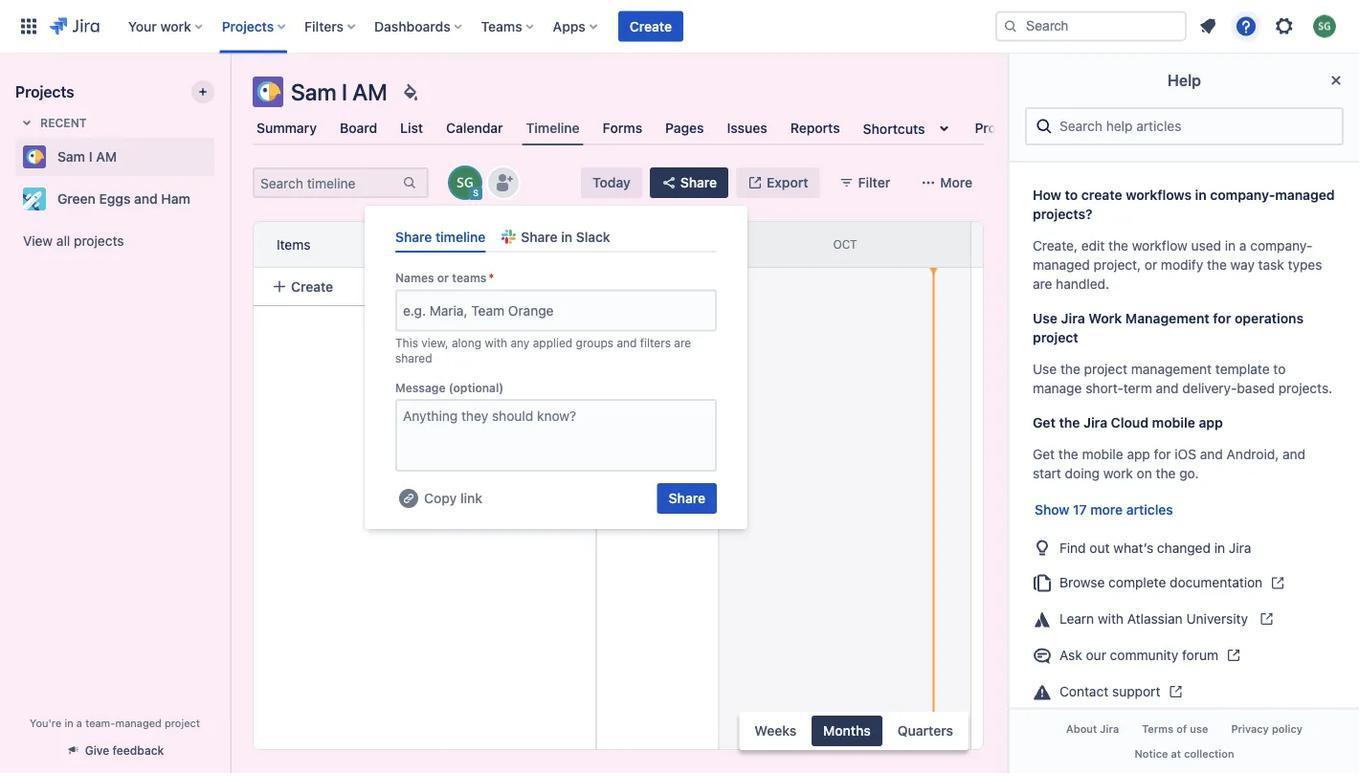 Task type: locate. For each thing, give the bounding box(es) containing it.
share inside share button
[[669, 491, 706, 507]]

1 vertical spatial get
[[1033, 447, 1055, 462]]

view
[[23, 233, 53, 249]]

1 get from the top
[[1033, 415, 1056, 431]]

2 horizontal spatial managed
[[1276, 187, 1335, 203]]

used
[[1192, 238, 1222, 254]]

sam
[[291, 79, 337, 105], [57, 149, 85, 165]]

app down delivery-
[[1199, 415, 1224, 431]]

groups
[[576, 337, 614, 350]]

terms
[[1143, 724, 1174, 736]]

0 horizontal spatial app
[[1127, 447, 1151, 462]]

your work button
[[122, 11, 210, 42]]

2 use from the top
[[1033, 361, 1057, 377]]

0 horizontal spatial work
[[160, 18, 191, 34]]

banner containing your work
[[0, 0, 1360, 54]]

1 horizontal spatial to
[[1274, 361, 1286, 377]]

more
[[940, 175, 973, 191]]

show 17 more articles button
[[1026, 499, 1183, 522]]

for left operations
[[1214, 311, 1232, 326]]

timeline
[[436, 229, 486, 245]]

items grid
[[223, 221, 1216, 750]]

work left the on
[[1104, 466, 1134, 482]]

get down manage
[[1033, 415, 1056, 431]]

apps
[[553, 18, 586, 34]]

create button inside primary element
[[618, 11, 684, 42]]

1 horizontal spatial create
[[630, 18, 672, 34]]

jira image
[[50, 15, 99, 38], [50, 15, 99, 38]]

1 horizontal spatial work
[[1104, 466, 1134, 482]]

with left any in the left top of the page
[[485, 337, 508, 350]]

sam i am up the board at left top
[[291, 79, 387, 105]]

notice
[[1135, 748, 1169, 760]]

notifications image
[[1197, 15, 1220, 38]]

create down the items on the top left of page
[[291, 279, 333, 294]]

1 horizontal spatial a
[[1240, 238, 1247, 254]]

2 horizontal spatial project
[[1085, 361, 1128, 377]]

use
[[1190, 724, 1209, 736]]

use down handled. at right
[[1033, 311, 1058, 326]]

filters
[[640, 337, 671, 350]]

to inside the how to create workflows in company-managed projects?
[[1065, 187, 1078, 203]]

copy link button
[[395, 484, 485, 514]]

1 vertical spatial sam
[[57, 149, 85, 165]]

modify
[[1161, 257, 1204, 273]]

1 vertical spatial add to starred image
[[209, 188, 232, 211]]

get inside get the mobile app for ios and android, and start doing work on the go.
[[1033, 447, 1055, 462]]

mobile
[[1153, 415, 1196, 431], [1083, 447, 1124, 462]]

0 horizontal spatial managed
[[115, 717, 162, 730]]

1 horizontal spatial projects
[[222, 18, 274, 34]]

green
[[57, 191, 96, 207]]

2 vertical spatial managed
[[115, 717, 162, 730]]

for inside use jira work management for operations project
[[1214, 311, 1232, 326]]

1 horizontal spatial for
[[1214, 311, 1232, 326]]

0 horizontal spatial project
[[165, 717, 200, 730]]

reports
[[791, 120, 840, 136]]

names
[[395, 272, 434, 285]]

help
[[1168, 71, 1202, 90]]

applied
[[533, 337, 573, 350]]

the up manage
[[1061, 361, 1081, 377]]

create inside primary element
[[630, 18, 672, 34]]

get up start
[[1033, 447, 1055, 462]]

for left the 'ios'
[[1154, 447, 1172, 462]]

1 vertical spatial project
[[1085, 361, 1128, 377]]

row
[[253, 268, 596, 306]]

board
[[340, 120, 377, 136]]

in
[[1196, 187, 1207, 203], [561, 229, 573, 245], [1225, 238, 1236, 254], [1215, 540, 1226, 556], [65, 717, 73, 730]]

0 vertical spatial a
[[1240, 238, 1247, 254]]

add to starred image
[[209, 146, 232, 169], [209, 188, 232, 211]]

project up 'short-'
[[1085, 361, 1128, 377]]

0 vertical spatial use
[[1033, 311, 1058, 326]]

weeks
[[755, 723, 797, 739]]

create
[[630, 18, 672, 34], [291, 279, 333, 294]]

copy link
[[424, 491, 483, 507]]

0 vertical spatial sam
[[291, 79, 337, 105]]

use for use jira work management for operations project
[[1033, 311, 1058, 326]]

2 get from the top
[[1033, 447, 1055, 462]]

0 horizontal spatial with
[[485, 337, 508, 350]]

1 horizontal spatial managed
[[1033, 257, 1091, 273]]

add to starred image for green eggs and ham
[[209, 188, 232, 211]]

add to starred image for sam i am
[[209, 146, 232, 169]]

0 horizontal spatial sam i am
[[57, 149, 117, 165]]

0 vertical spatial sam i am
[[291, 79, 387, 105]]

a up way on the right
[[1240, 238, 1247, 254]]

0 horizontal spatial i
[[89, 149, 92, 165]]

1 vertical spatial mobile
[[1083, 447, 1124, 462]]

quarters
[[898, 723, 954, 739]]

green eggs and ham
[[57, 191, 191, 207]]

ask our community forum link
[[1026, 638, 1344, 674]]

1 vertical spatial to
[[1274, 361, 1286, 377]]

1 horizontal spatial with
[[1098, 611, 1124, 627]]

managed down create,
[[1033, 257, 1091, 273]]

find out what's changed in jira link
[[1026, 529, 1344, 565]]

0 horizontal spatial for
[[1154, 447, 1172, 462]]

with right learn
[[1098, 611, 1124, 627]]

how to create workflows in company-managed projects?
[[1033, 187, 1335, 222]]

tab list
[[241, 111, 1079, 146], [388, 221, 725, 253]]

out
[[1090, 540, 1110, 556]]

1 vertical spatial for
[[1154, 447, 1172, 462]]

create button down the items row group at the top
[[260, 270, 589, 304]]

in right workflows
[[1196, 187, 1207, 203]]

use up manage
[[1033, 361, 1057, 377]]

project
[[1033, 330, 1079, 346], [1085, 361, 1128, 377], [165, 717, 200, 730]]

mobile up the 'ios'
[[1153, 415, 1196, 431]]

to up based at the right of page
[[1274, 361, 1286, 377]]

show 17 more articles
[[1035, 502, 1174, 518]]

0 vertical spatial company-
[[1211, 187, 1276, 203]]

jira right about
[[1100, 724, 1120, 736]]

and down "management"
[[1156, 381, 1179, 396]]

jira left work in the right top of the page
[[1062, 311, 1086, 326]]

0 vertical spatial tab list
[[241, 111, 1079, 146]]

sam down 'recent'
[[57, 149, 85, 165]]

about jira button
[[1055, 718, 1131, 742]]

for inside get the mobile app for ios and android, and start doing work on the go.
[[1154, 447, 1172, 462]]

privacy policy
[[1232, 724, 1303, 736]]

tab list down add people image
[[388, 221, 725, 253]]

the down manage
[[1059, 415, 1081, 431]]

and inside use the project management template to manage short-term and delivery-based projects.
[[1156, 381, 1179, 396]]

shared
[[395, 352, 432, 365]]

or inside create, edit the workflow used in a company- managed project, or modify the way task types are handled.
[[1145, 257, 1158, 273]]

projects inside dropdown button
[[222, 18, 274, 34]]

0 horizontal spatial to
[[1065, 187, 1078, 203]]

atlassian
[[1128, 611, 1183, 627]]

project settings link
[[971, 111, 1079, 146]]

1 vertical spatial am
[[96, 149, 117, 165]]

1 horizontal spatial am
[[353, 79, 387, 105]]

managed up the feedback on the bottom
[[115, 717, 162, 730]]

i up the board at left top
[[342, 79, 348, 105]]

0 vertical spatial managed
[[1276, 187, 1335, 203]]

0 horizontal spatial are
[[674, 337, 692, 350]]

0 horizontal spatial create button
[[260, 270, 589, 304]]

for for app
[[1154, 447, 1172, 462]]

company- up task
[[1251, 238, 1313, 254]]

work
[[160, 18, 191, 34], [1104, 466, 1134, 482]]

are left handled. at right
[[1033, 276, 1053, 292]]

1 vertical spatial create button
[[260, 270, 589, 304]]

1 horizontal spatial app
[[1199, 415, 1224, 431]]

you're
[[30, 717, 62, 730]]

help image
[[1235, 15, 1258, 38]]

settings image
[[1274, 15, 1296, 38]]

your
[[128, 18, 157, 34]]

add to starred image down sidebar navigation icon
[[209, 146, 232, 169]]

use the project management template to manage short-term and delivery-based projects.
[[1033, 361, 1333, 396]]

share
[[681, 175, 717, 191], [395, 229, 432, 245], [521, 229, 558, 245], [669, 491, 706, 507]]

1 horizontal spatial or
[[1145, 257, 1158, 273]]

0 horizontal spatial mobile
[[1083, 447, 1124, 462]]

1 vertical spatial i
[[89, 149, 92, 165]]

1 vertical spatial use
[[1033, 361, 1057, 377]]

1 vertical spatial company-
[[1251, 238, 1313, 254]]

0 vertical spatial with
[[485, 337, 508, 350]]

projects up collapse recent projects icon
[[15, 83, 74, 101]]

a left team-
[[76, 717, 82, 730]]

0 vertical spatial i
[[342, 79, 348, 105]]

or down "workflow"
[[1145, 257, 1158, 273]]

1 horizontal spatial are
[[1033, 276, 1053, 292]]

1 use from the top
[[1033, 311, 1058, 326]]

search image
[[1003, 19, 1019, 34]]

tab list up share dropdown button
[[241, 111, 1079, 146]]

1 vertical spatial sam i am
[[57, 149, 117, 165]]

0 vertical spatial app
[[1199, 415, 1224, 431]]

or left teams
[[437, 272, 449, 285]]

use inside use the project management template to manage short-term and delivery-based projects.
[[1033, 361, 1057, 377]]

view all projects link
[[15, 224, 214, 259]]

your profile and settings image
[[1314, 15, 1337, 38]]

projects.
[[1279, 381, 1333, 396]]

use inside use jira work management for operations project
[[1033, 311, 1058, 326]]

eggs
[[99, 191, 131, 207]]

and right the 'ios'
[[1201, 447, 1224, 462]]

the down used
[[1207, 257, 1227, 273]]

in right you're
[[65, 717, 73, 730]]

for for management
[[1214, 311, 1232, 326]]

1 vertical spatial managed
[[1033, 257, 1091, 273]]

and left "filters"
[[617, 337, 637, 350]]

task
[[1259, 257, 1285, 273]]

0 vertical spatial work
[[160, 18, 191, 34]]

1 vertical spatial create
[[291, 279, 333, 294]]

0 vertical spatial projects
[[222, 18, 274, 34]]

about
[[1067, 724, 1098, 736]]

1 vertical spatial with
[[1098, 611, 1124, 627]]

create button
[[618, 11, 684, 42], [260, 270, 589, 304]]

0 horizontal spatial projects
[[15, 83, 74, 101]]

i inside 'sam i am' link
[[89, 149, 92, 165]]

create right "apps" dropdown button at the top left
[[630, 18, 672, 34]]

sam i am down 'recent'
[[57, 149, 117, 165]]

0 vertical spatial create
[[630, 18, 672, 34]]

browse complete documentation link
[[1026, 565, 1344, 602]]

the up doing
[[1059, 447, 1079, 462]]

company- up used
[[1211, 187, 1276, 203]]

1 horizontal spatial create button
[[618, 11, 684, 42]]

in left slack
[[561, 229, 573, 245]]

0 horizontal spatial or
[[437, 272, 449, 285]]

and left 'ham'
[[134, 191, 158, 207]]

with
[[485, 337, 508, 350], [1098, 611, 1124, 627]]

app up the on
[[1127, 447, 1151, 462]]

project up manage
[[1033, 330, 1079, 346]]

template
[[1216, 361, 1270, 377]]

0 vertical spatial am
[[353, 79, 387, 105]]

about jira
[[1067, 724, 1120, 736]]

2 add to starred image from the top
[[209, 188, 232, 211]]

0 vertical spatial add to starred image
[[209, 146, 232, 169]]

sam up summary
[[291, 79, 337, 105]]

company- inside the how to create workflows in company-managed projects?
[[1211, 187, 1276, 203]]

way
[[1231, 257, 1255, 273]]

aug
[[337, 238, 361, 251]]

project
[[975, 120, 1020, 136]]

am up the board at left top
[[353, 79, 387, 105]]

appswitcher icon image
[[17, 15, 40, 38]]

1 horizontal spatial project
[[1033, 330, 1079, 346]]

0 vertical spatial mobile
[[1153, 415, 1196, 431]]

column header
[[972, 222, 1216, 267]]

maria,
[[430, 303, 468, 319]]

0 vertical spatial create button
[[618, 11, 684, 42]]

projects up sidebar navigation icon
[[222, 18, 274, 34]]

1 horizontal spatial mobile
[[1153, 415, 1196, 431]]

to up projects?
[[1065, 187, 1078, 203]]

1 horizontal spatial i
[[342, 79, 348, 105]]

17
[[1073, 502, 1087, 518]]

project up the give feedback button
[[165, 717, 200, 730]]

0 vertical spatial get
[[1033, 415, 1056, 431]]

1 add to starred image from the top
[[209, 146, 232, 169]]

are
[[1033, 276, 1053, 292], [674, 337, 692, 350]]

1 vertical spatial projects
[[15, 83, 74, 101]]

projects
[[74, 233, 124, 249]]

in up way on the right
[[1225, 238, 1236, 254]]

primary element
[[11, 0, 996, 53]]

are right "filters"
[[674, 337, 692, 350]]

i up green
[[89, 149, 92, 165]]

view,
[[422, 337, 449, 350]]

issues link
[[723, 111, 772, 146]]

message
[[395, 381, 446, 395]]

0 vertical spatial for
[[1214, 311, 1232, 326]]

projects?
[[1033, 206, 1093, 222]]

1 vertical spatial app
[[1127, 447, 1151, 462]]

0 horizontal spatial create
[[291, 279, 333, 294]]

of
[[1177, 724, 1187, 736]]

work right the your
[[160, 18, 191, 34]]

forms link
[[599, 111, 646, 146]]

0 horizontal spatial a
[[76, 717, 82, 730]]

2 vertical spatial project
[[165, 717, 200, 730]]

1 vertical spatial are
[[674, 337, 692, 350]]

mobile up doing
[[1083, 447, 1124, 462]]

create button right "apps" dropdown button at the top left
[[618, 11, 684, 42]]

mobile inside get the mobile app for ios and android, and start doing work on the go.
[[1083, 447, 1124, 462]]

workflow
[[1132, 238, 1188, 254]]

banner
[[0, 0, 1360, 54]]

tab list containing share timeline
[[388, 221, 725, 253]]

0 vertical spatial to
[[1065, 187, 1078, 203]]

1 horizontal spatial sam i am
[[291, 79, 387, 105]]

0 vertical spatial are
[[1033, 276, 1053, 292]]

1 vertical spatial work
[[1104, 466, 1134, 482]]

0 vertical spatial project
[[1033, 330, 1079, 346]]

Search help articles field
[[1054, 109, 1335, 144]]

managed up types
[[1276, 187, 1335, 203]]

and right android, at the bottom right of page
[[1283, 447, 1306, 462]]

1 vertical spatial tab list
[[388, 221, 725, 253]]

doing
[[1065, 466, 1100, 482]]

items
[[277, 237, 311, 252]]

get the jira cloud mobile app
[[1033, 415, 1224, 431]]

jira inside use jira work management for operations project
[[1062, 311, 1086, 326]]

add to starred image right 'ham'
[[209, 188, 232, 211]]

am up green eggs and ham link
[[96, 149, 117, 165]]



Task type: vqa. For each thing, say whether or not it's contained in the screenshot.
row within items grid
yes



Task type: describe. For each thing, give the bounding box(es) containing it.
work inside get the mobile app for ios and android, and start doing work on the go.
[[1104, 466, 1134, 482]]

today button
[[581, 168, 642, 198]]

use for use the project management template to manage short-term and delivery-based projects.
[[1033, 361, 1057, 377]]

learn with atlassian university
[[1060, 611, 1252, 627]]

jira inside button
[[1100, 724, 1120, 736]]

community
[[1110, 648, 1179, 663]]

documentation
[[1170, 575, 1263, 591]]

filter
[[858, 175, 891, 191]]

company- inside create, edit the workflow used in a company- managed project, or modify the way task types are handled.
[[1251, 238, 1313, 254]]

learn with atlassian university link
[[1026, 602, 1344, 638]]

summary
[[257, 120, 317, 136]]

ask our community forum
[[1060, 648, 1219, 663]]

share timeline
[[395, 229, 486, 245]]

go.
[[1180, 466, 1199, 482]]

more button
[[910, 168, 984, 198]]

at
[[1172, 748, 1182, 760]]

*
[[489, 272, 494, 285]]

names or teams *
[[395, 272, 494, 285]]

this view, along with any applied groups and filters are shared
[[395, 337, 692, 365]]

find
[[1060, 540, 1086, 556]]

use jira work management for operations project
[[1033, 311, 1304, 346]]

any
[[511, 337, 530, 350]]

Search timeline text field
[[255, 169, 400, 196]]

what's
[[1114, 540, 1154, 556]]

in inside tab list
[[561, 229, 573, 245]]

your work
[[128, 18, 191, 34]]

Search field
[[996, 11, 1187, 42]]

Message (optional) text field
[[395, 399, 717, 472]]

today
[[593, 175, 631, 191]]

all
[[56, 233, 70, 249]]

create project image
[[195, 84, 211, 100]]

settings
[[1024, 120, 1075, 136]]

items row group
[[253, 221, 596, 268]]

pages link
[[662, 111, 708, 146]]

support
[[1113, 684, 1161, 700]]

board link
[[336, 111, 381, 146]]

browse complete documentation
[[1060, 575, 1263, 591]]

short-
[[1086, 381, 1124, 396]]

workflows
[[1126, 187, 1192, 203]]

sam green image
[[450, 168, 481, 198]]

create,
[[1033, 238, 1078, 254]]

based
[[1238, 381, 1275, 396]]

changed
[[1158, 540, 1211, 556]]

dashboards
[[374, 18, 451, 34]]

ham
[[161, 191, 191, 207]]

project inside use jira work management for operations project
[[1033, 330, 1079, 346]]

slack
[[576, 229, 611, 245]]

project,
[[1094, 257, 1141, 273]]

privacy policy link
[[1220, 718, 1315, 742]]

e.g. maria, team orange
[[403, 303, 554, 319]]

contact support link
[[1026, 674, 1344, 711]]

green eggs and ham link
[[15, 180, 207, 218]]

on
[[1137, 466, 1153, 482]]

link
[[461, 491, 483, 507]]

1 horizontal spatial sam
[[291, 79, 337, 105]]

share button
[[650, 168, 729, 198]]

operations
[[1235, 311, 1304, 326]]

view all projects
[[23, 233, 124, 249]]

the inside use the project management template to manage short-term and delivery-based projects.
[[1061, 361, 1081, 377]]

collapse recent projects image
[[15, 111, 38, 134]]

in inside create, edit the workflow used in a company- managed project, or modify the way task types are handled.
[[1225, 238, 1236, 254]]

how
[[1033, 187, 1062, 203]]

start
[[1033, 466, 1062, 482]]

ask
[[1060, 648, 1083, 663]]

management
[[1132, 361, 1212, 377]]

and inside this view, along with any applied groups and filters are shared
[[617, 337, 637, 350]]

tab list containing timeline
[[241, 111, 1079, 146]]

get for get the jira cloud mobile app
[[1033, 415, 1056, 431]]

give feedback
[[85, 744, 164, 758]]

teams button
[[476, 11, 542, 42]]

0 horizontal spatial sam
[[57, 149, 85, 165]]

policy
[[1272, 724, 1303, 736]]

filters button
[[299, 11, 363, 42]]

delivery-
[[1183, 381, 1238, 396]]

share inside share dropdown button
[[681, 175, 717, 191]]

dashboards button
[[369, 11, 470, 42]]

teams
[[452, 272, 487, 285]]

row inside items grid
[[253, 268, 596, 306]]

android,
[[1227, 447, 1280, 462]]

the right the on
[[1156, 466, 1176, 482]]

sidebar navigation image
[[209, 77, 251, 115]]

set background color image
[[399, 80, 422, 103]]

managed inside create, edit the workflow used in a company- managed project, or modify the way task types are handled.
[[1033, 257, 1091, 273]]

in inside the how to create workflows in company-managed projects?
[[1196, 187, 1207, 203]]

work inside popup button
[[160, 18, 191, 34]]

close image
[[1325, 69, 1348, 92]]

to inside use the project management template to manage short-term and delivery-based projects.
[[1274, 361, 1286, 377]]

recent
[[40, 116, 87, 129]]

column header inside items grid
[[972, 222, 1216, 267]]

feedback
[[113, 744, 164, 758]]

get for get the mobile app for ios and android, and start doing work on the go.
[[1033, 447, 1055, 462]]

app inside get the mobile app for ios and android, and start doing work on the go.
[[1127, 447, 1151, 462]]

1 vertical spatial a
[[76, 717, 82, 730]]

managed inside the how to create workflows in company-managed projects?
[[1276, 187, 1335, 203]]

teams
[[481, 18, 522, 34]]

are inside this view, along with any applied groups and filters are shared
[[674, 337, 692, 350]]

sep
[[587, 238, 608, 251]]

team
[[471, 303, 505, 319]]

export button
[[736, 168, 820, 198]]

jira up documentation
[[1229, 540, 1252, 556]]

are inside create, edit the workflow used in a company- managed project, or modify the way task types are handled.
[[1033, 276, 1053, 292]]

cloud
[[1111, 415, 1149, 431]]

add people image
[[492, 171, 515, 194]]

export
[[767, 175, 809, 191]]

project inside use the project management template to manage short-term and delivery-based projects.
[[1085, 361, 1128, 377]]

0 horizontal spatial am
[[96, 149, 117, 165]]

more
[[1091, 502, 1123, 518]]

the up project,
[[1109, 238, 1129, 254]]

with inside this view, along with any applied groups and filters are shared
[[485, 337, 508, 350]]

jira left cloud
[[1084, 415, 1108, 431]]

you're in a team-managed project
[[30, 717, 200, 730]]

a inside create, edit the workflow used in a company- managed project, or modify the way task types are handled.
[[1240, 238, 1247, 254]]

copy
[[424, 491, 457, 507]]

university
[[1187, 611, 1249, 627]]

edit
[[1082, 238, 1105, 254]]

quarters button
[[887, 716, 965, 747]]

in up documentation
[[1215, 540, 1226, 556]]

articles
[[1127, 502, 1174, 518]]

contact
[[1060, 684, 1109, 700]]

apps button
[[547, 11, 605, 42]]

team-
[[85, 717, 115, 730]]



